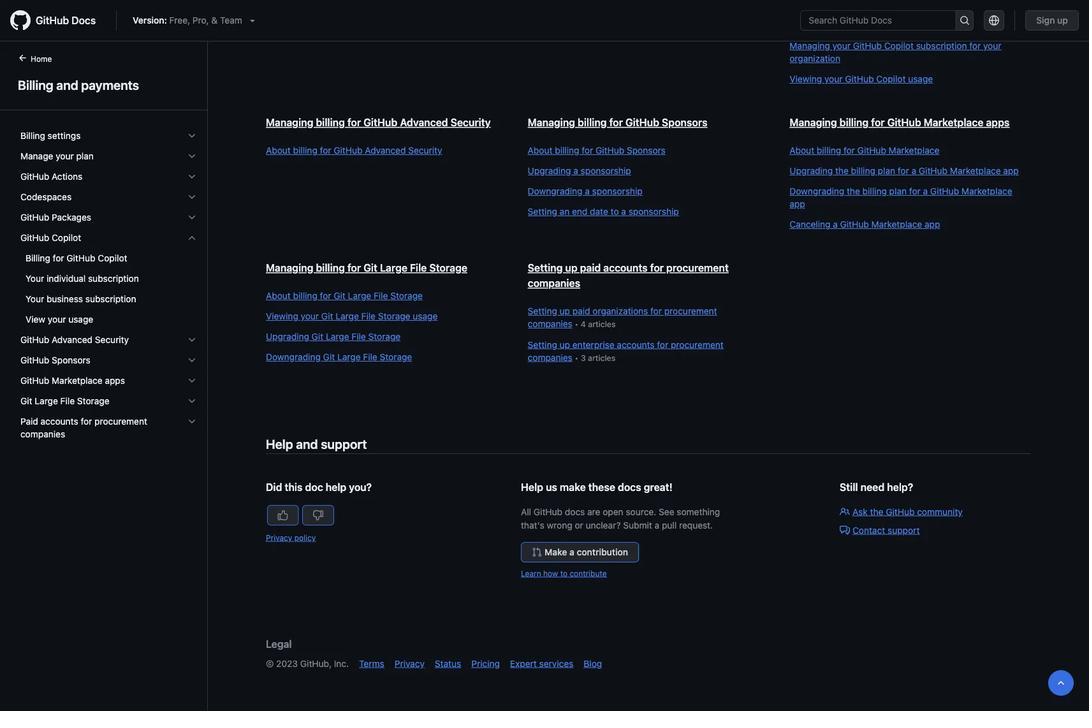 Task type: vqa. For each thing, say whether or not it's contained in the screenshot.


Task type: describe. For each thing, give the bounding box(es) containing it.
about billing for github advanced security link
[[266, 144, 502, 157]]

2 vertical spatial sponsorship
[[629, 206, 679, 217]]

0 vertical spatial docs
[[618, 481, 641, 493]]

business
[[47, 294, 83, 304]]

manage your plan
[[20, 151, 94, 161]]

companies for setting up enterprise accounts for procurement companies
[[528, 352, 573, 363]]

sponsors for about billing for github sponsors
[[627, 145, 666, 156]]

4
[[581, 319, 586, 329]]

wrong
[[547, 520, 572, 530]]

setting for setting up enterprise accounts for procurement companies
[[528, 339, 557, 350]]

github,
[[300, 658, 332, 669]]

the for downgrading
[[847, 186, 860, 196]]

&
[[211, 15, 218, 26]]

billing for managing billing for github sponsors
[[578, 116, 607, 129]]

billing inside downgrading the billing plan for a github marketplace app
[[863, 186, 887, 196]]

need
[[861, 481, 885, 493]]

about billing for github advanced security
[[266, 145, 442, 156]]

copilot for viewing your github copilot usage
[[876, 74, 906, 84]]

app for downgrading the billing plan for a github marketplace app
[[790, 199, 805, 209]]

managing for managing billing for github advanced security
[[266, 116, 313, 129]]

us
[[546, 481, 557, 493]]

privacy policy link
[[266, 533, 316, 542]]

github marketplace apps button
[[15, 371, 202, 391]]

1 horizontal spatial usage
[[413, 311, 438, 321]]

your business subscription link
[[15, 289, 202, 309]]

sc 9kayk9 0 image for codespaces
[[187, 192, 197, 202]]

for inside billing for github copilot link
[[53, 253, 64, 263]]

about for managing billing for git large file storage
[[266, 290, 291, 301]]

about billing for github sponsors link
[[528, 144, 764, 157]]

organizations
[[593, 306, 648, 316]]

a inside downgrading the billing plan for a github marketplace app
[[923, 186, 928, 196]]

your for managing your github copilot subscription for your personal account
[[833, 7, 851, 18]]

status
[[435, 658, 461, 669]]

github copilot
[[20, 232, 81, 243]]

expert services
[[510, 658, 574, 669]]

paid
[[20, 416, 38, 427]]

personal
[[790, 20, 825, 31]]

github copilot button
[[15, 228, 202, 248]]

that's
[[521, 520, 544, 530]]

managing billing for git large file storage link
[[266, 262, 467, 274]]

plan for downgrading
[[889, 186, 907, 196]]

sc 9kayk9 0 image for manage your plan
[[187, 151, 197, 161]]

setting up paid accounts for procurement companies
[[528, 262, 729, 289]]

procurement for setting up enterprise accounts for procurement companies
[[671, 339, 724, 350]]

you?
[[349, 481, 372, 493]]

github copilot element containing github copilot
[[10, 228, 207, 330]]

up for setting up paid accounts for procurement companies
[[565, 262, 578, 274]]

billing for managing billing for github marketplace apps
[[840, 116, 869, 129]]

• for paid
[[575, 319, 579, 329]]

accounts for paid
[[603, 262, 648, 274]]

sc 9kayk9 0 image for github actions
[[187, 172, 197, 182]]

• 3 articles
[[573, 353, 616, 362]]

your individual subscription link
[[15, 268, 202, 289]]

triangle down image
[[247, 15, 258, 26]]

a inside upgrading a sponsorship link
[[574, 165, 578, 176]]

large inside dropdown button
[[35, 396, 58, 406]]

git large file storage
[[20, 396, 109, 406]]

for inside managing your github copilot subscription for your organization
[[970, 40, 981, 51]]

sc 9kayk9 0 image for git large file storage
[[187, 396, 197, 406]]

view
[[26, 314, 45, 325]]

sc 9kayk9 0 image for github marketplace apps
[[187, 376, 197, 386]]

your right search icon
[[983, 7, 1002, 18]]

a inside downgrading a sponsorship link
[[585, 186, 590, 196]]

setting for setting up paid organizations for procurement companies
[[528, 306, 557, 316]]

end
[[572, 206, 588, 217]]

your individual subscription
[[26, 273, 139, 284]]

viewing your git large file storage usage link
[[266, 310, 502, 323]]

github packages button
[[15, 207, 202, 228]]

accounts for enterprise
[[617, 339, 655, 350]]

for inside setting up enterprise accounts for procurement companies
[[657, 339, 668, 350]]

sign up link
[[1026, 10, 1079, 31]]

about billing for git large file storage link
[[266, 290, 502, 302]]

managing billing for github marketplace apps
[[790, 116, 1010, 129]]

setting an end date to a sponsorship
[[528, 206, 679, 217]]

marketplace inside downgrading the billing plan for a github marketplace app
[[962, 186, 1012, 196]]

Search GitHub Docs search field
[[801, 11, 956, 30]]

home link
[[13, 53, 72, 66]]

blog link
[[584, 658, 602, 669]]

your for managing your github copilot subscription for your organization
[[833, 40, 851, 51]]

subscription down billing for github copilot link in the left top of the page
[[88, 273, 139, 284]]

policy
[[294, 533, 316, 542]]

your for your individual subscription
[[26, 273, 44, 284]]

managing billing for github marketplace apps link
[[790, 116, 1010, 129]]

canceling
[[790, 219, 831, 230]]

packages
[[52, 212, 91, 223]]

setting for setting up paid accounts for procurement companies
[[528, 262, 563, 274]]

sc 9kayk9 0 image for github packages
[[187, 212, 197, 223]]

setting up paid organizations for procurement companies
[[528, 306, 717, 329]]

github inside all github docs are open source. see something that's wrong or unclear? submit a pull request.
[[534, 506, 563, 517]]

git up viewing your git large file storage usage
[[334, 290, 346, 301]]

community
[[917, 506, 963, 517]]

for up 'about billing for github marketplace'
[[871, 116, 885, 129]]

see
[[659, 506, 674, 517]]

copilot inside github copilot dropdown button
[[52, 232, 81, 243]]

copilot for managing your github copilot subscription for your personal account
[[884, 7, 914, 18]]

plan inside dropdown button
[[76, 151, 94, 161]]

companies inside paid accounts for procurement companies
[[20, 429, 65, 439]]

a inside make a contribution link
[[570, 547, 574, 557]]

your for viewing your github copilot usage
[[825, 74, 843, 84]]

github copilot element containing billing for github copilot
[[10, 248, 207, 330]]

billing for about billing for github advanced security
[[293, 145, 317, 156]]

usage inside billing and payments element
[[68, 314, 93, 325]]

payments
[[81, 77, 139, 92]]

1 horizontal spatial app
[[925, 219, 940, 230]]

codespaces button
[[15, 187, 202, 207]]

contact support link
[[840, 525, 920, 535]]

a inside canceling a github marketplace app link
[[833, 219, 838, 230]]

great!
[[644, 481, 673, 493]]

github sponsors button
[[15, 350, 202, 371]]

github actions button
[[15, 166, 202, 187]]

large down upgrading git large file storage
[[337, 352, 361, 362]]

2023
[[276, 658, 298, 669]]

billing for managing billing for git large file storage
[[316, 262, 345, 274]]

make
[[545, 547, 567, 557]]

inc.
[[334, 658, 349, 669]]

date
[[590, 206, 608, 217]]

for inside upgrading the billing plan for a github marketplace app link
[[898, 165, 909, 176]]

sc 9kayk9 0 image for paid accounts for procurement companies
[[187, 416, 197, 427]]

organization
[[790, 53, 841, 64]]

make a contribution link
[[521, 542, 639, 562]]

view your usage link
[[15, 309, 202, 330]]

privacy for privacy
[[395, 658, 425, 669]]

submit
[[623, 520, 652, 530]]

file up viewing your git large file storage usage link
[[374, 290, 388, 301]]

for inside downgrading the billing plan for a github marketplace app
[[909, 186, 921, 196]]

legal
[[266, 638, 292, 650]]

0 vertical spatial support
[[321, 436, 367, 451]]

git large file storage button
[[15, 391, 202, 411]]

codespaces
[[20, 192, 72, 202]]

© 2023 github, inc.
[[266, 658, 349, 669]]

open
[[603, 506, 623, 517]]

upgrading for managing billing for github sponsors
[[528, 165, 571, 176]]

still need help?
[[840, 481, 913, 493]]

setting up paid accounts for procurement companies link
[[528, 262, 729, 289]]

github sponsors
[[20, 355, 90, 365]]

git up upgrading git large file storage
[[321, 311, 333, 321]]

billing for github copilot
[[26, 253, 127, 263]]

up for setting up enterprise accounts for procurement companies
[[560, 339, 570, 350]]

a inside setting an end date to a sponsorship link
[[621, 206, 626, 217]]

pricing link
[[471, 658, 500, 669]]

downgrading for managing billing for github sponsors
[[528, 186, 583, 196]]

git down upgrading git large file storage
[[323, 352, 335, 362]]

viewing your github copilot usage link
[[790, 73, 1026, 85]]

and for help
[[296, 436, 318, 451]]

managing for managing your github copilot subscription for your organization
[[790, 40, 830, 51]]

about billing for github marketplace link
[[790, 144, 1026, 157]]

help for help and support
[[266, 436, 293, 451]]

file up 'about billing for git large file storage' link
[[410, 262, 427, 274]]

actions
[[52, 171, 82, 182]]

your for view your usage
[[48, 314, 66, 325]]

billing and payments
[[18, 77, 139, 92]]

canceling a github marketplace app link
[[790, 218, 1026, 231]]

about for managing billing for github marketplace apps
[[790, 145, 814, 156]]

a inside all github docs are open source. see something that's wrong or unclear? submit a pull request.
[[655, 520, 660, 530]]

github docs
[[36, 14, 96, 26]]

managing billing for git large file storage
[[266, 262, 467, 274]]

search image
[[960, 15, 970, 26]]

individual
[[47, 273, 86, 284]]

1 vertical spatial support
[[888, 525, 920, 535]]

contact
[[853, 525, 885, 535]]

managing your spending limit for github packages element
[[528, 23, 769, 43]]

github marketplace apps
[[20, 375, 125, 386]]

copilot for managing your github copilot subscription for your organization
[[884, 40, 914, 51]]

subscription down your individual subscription link
[[85, 294, 136, 304]]

procurement for setting up paid organizations for procurement companies
[[664, 306, 717, 316]]

for inside 'about billing for git large file storage' link
[[320, 290, 331, 301]]

your for manage your plan
[[56, 151, 74, 161]]

privacy policy
[[266, 533, 316, 542]]

companies for setting up paid accounts for procurement companies
[[528, 277, 580, 289]]

manage
[[20, 151, 53, 161]]



Task type: locate. For each thing, give the bounding box(es) containing it.
0 vertical spatial plan
[[76, 151, 94, 161]]

how
[[543, 569, 558, 578]]

expert
[[510, 658, 537, 669]]

services
[[539, 658, 574, 669]]

your up the view
[[26, 294, 44, 304]]

for inside about billing for github marketplace link
[[844, 145, 855, 156]]

advanced down managing billing for github advanced security link
[[365, 145, 406, 156]]

1 vertical spatial plan
[[878, 165, 895, 176]]

accounts inside setting up enterprise accounts for procurement companies
[[617, 339, 655, 350]]

billing
[[316, 116, 345, 129], [578, 116, 607, 129], [840, 116, 869, 129], [293, 145, 317, 156], [555, 145, 579, 156], [817, 145, 841, 156], [851, 165, 876, 176], [863, 186, 887, 196], [316, 262, 345, 274], [293, 290, 317, 301]]

team
[[220, 15, 242, 26]]

app for upgrading the billing plan for a github marketplace app
[[1003, 165, 1019, 176]]

0 horizontal spatial upgrading
[[266, 331, 309, 342]]

setting inside setting up enterprise accounts for procurement companies
[[528, 339, 557, 350]]

billing up manage at the left of the page
[[20, 130, 45, 141]]

large up viewing your git large file storage usage
[[348, 290, 371, 301]]

accounts down git large file storage
[[41, 416, 78, 427]]

1 github copilot element from the top
[[10, 228, 207, 330]]

a inside upgrading the billing plan for a github marketplace app link
[[912, 165, 916, 176]]

procurement inside setting up paid organizations for procurement companies
[[664, 306, 717, 316]]

usage down 'about billing for git large file storage' link
[[413, 311, 438, 321]]

2 vertical spatial plan
[[889, 186, 907, 196]]

viewing your git large file storage usage
[[266, 311, 438, 321]]

setting for setting an end date to a sponsorship
[[528, 206, 557, 217]]

your
[[833, 7, 851, 18], [983, 7, 1002, 18], [833, 40, 851, 51], [983, 40, 1002, 51], [825, 74, 843, 84], [56, 151, 74, 161], [301, 311, 319, 321], [48, 314, 66, 325]]

to right how
[[560, 569, 568, 578]]

1 setting from the top
[[528, 206, 557, 217]]

a down upgrading the billing plan for a github marketplace app link
[[923, 186, 928, 196]]

unclear?
[[586, 520, 621, 530]]

all
[[521, 506, 531, 517]]

advanced up about billing for github advanced security link
[[400, 116, 448, 129]]

2 vertical spatial the
[[870, 506, 884, 517]]

paid accounts for procurement companies button
[[15, 411, 202, 444]]

github inside managing your github copilot subscription for your organization
[[853, 40, 882, 51]]

copilot
[[884, 7, 914, 18], [884, 40, 914, 51], [876, 74, 906, 84], [52, 232, 81, 243], [98, 253, 127, 263]]

billing settings
[[20, 130, 81, 141]]

a right date
[[621, 206, 626, 217]]

account
[[828, 20, 861, 31]]

sponsorship down about billing for github sponsors
[[581, 165, 631, 176]]

large up downgrading git large file storage
[[326, 331, 349, 342]]

1 vertical spatial billing
[[20, 130, 45, 141]]

0 horizontal spatial to
[[560, 569, 568, 578]]

• left 3
[[575, 353, 579, 362]]

github advanced security button
[[15, 330, 202, 350]]

0 vertical spatial •
[[575, 319, 579, 329]]

expert services link
[[510, 658, 574, 669]]

sponsors up about billing for github sponsors link
[[662, 116, 708, 129]]

2 github copilot element from the top
[[10, 248, 207, 330]]

sc 9kayk9 0 image inside github actions dropdown button
[[187, 172, 197, 182]]

1 vertical spatial and
[[296, 436, 318, 451]]

did
[[266, 481, 282, 493]]

file down 'about billing for git large file storage' link
[[361, 311, 376, 321]]

help left the us
[[521, 481, 543, 493]]

for down git large file storage
[[81, 416, 92, 427]]

1 articles from the top
[[588, 319, 616, 329]]

1 • from the top
[[575, 319, 579, 329]]

large up 'about billing for git large file storage' link
[[380, 262, 407, 274]]

and inside billing and payments link
[[56, 77, 78, 92]]

•
[[575, 319, 579, 329], [575, 353, 579, 362]]

1 vertical spatial apps
[[105, 375, 125, 386]]

support down ask the github community link
[[888, 525, 920, 535]]

learn
[[521, 569, 541, 578]]

billing down home link
[[18, 77, 53, 92]]

for inside 'setting up paid accounts for procurement companies'
[[650, 262, 664, 274]]

1 horizontal spatial support
[[888, 525, 920, 535]]

sponsorship up 'setting an end date to a sponsorship'
[[592, 186, 643, 196]]

0 vertical spatial sponsors
[[662, 116, 708, 129]]

advanced down view your usage
[[52, 334, 93, 345]]

the right ask
[[870, 506, 884, 517]]

usage down the your business subscription
[[68, 314, 93, 325]]

0 vertical spatial to
[[611, 206, 619, 217]]

2 articles from the top
[[588, 353, 616, 362]]

did this doc help you? option group
[[266, 505, 442, 525]]

downgrading up an
[[528, 186, 583, 196]]

downgrading for managing billing for github marketplace apps
[[790, 186, 844, 196]]

downgrading a sponsorship link
[[528, 185, 764, 198]]

billing for billing settings
[[20, 130, 45, 141]]

select language: current language is english image
[[989, 15, 999, 26]]

for inside about billing for github sponsors link
[[582, 145, 593, 156]]

1 vertical spatial your
[[26, 294, 44, 304]]

your inside manage your plan dropdown button
[[56, 151, 74, 161]]

1 horizontal spatial viewing
[[790, 74, 822, 84]]

help up did
[[266, 436, 293, 451]]

1 vertical spatial paid
[[573, 306, 590, 316]]

0 horizontal spatial apps
[[105, 375, 125, 386]]

managing inside the managing your github copilot subscription for your personal account
[[790, 7, 830, 18]]

upgrading up downgrading a sponsorship on the top of page
[[528, 165, 571, 176]]

github docs link
[[10, 10, 106, 31]]

still
[[840, 481, 858, 493]]

billing for about billing for github marketplace
[[817, 145, 841, 156]]

git inside dropdown button
[[20, 396, 32, 406]]

a right canceling at top right
[[833, 219, 838, 230]]

and up doc
[[296, 436, 318, 451]]

billing for github copilot link
[[15, 248, 202, 268]]

accounts inside 'setting up paid accounts for procurement companies'
[[603, 262, 648, 274]]

downgrading inside downgrading the billing plan for a github marketplace app
[[790, 186, 844, 196]]

0 vertical spatial privacy
[[266, 533, 292, 542]]

for up viewing your git large file storage usage
[[320, 290, 331, 301]]

sc 9kayk9 0 image inside github packages dropdown button
[[187, 212, 197, 223]]

sc 9kayk9 0 image for github copilot
[[187, 233, 197, 243]]

plan down "upgrading the billing plan for a github marketplace app"
[[889, 186, 907, 196]]

privacy for privacy policy
[[266, 533, 292, 542]]

sc 9kayk9 0 image inside codespaces dropdown button
[[187, 192, 197, 202]]

plan inside downgrading the billing plan for a github marketplace app
[[889, 186, 907, 196]]

your for your business subscription
[[26, 294, 44, 304]]

1 horizontal spatial and
[[296, 436, 318, 451]]

sc 9kayk9 0 image for github advanced security
[[187, 335, 197, 345]]

articles for paid
[[588, 319, 616, 329]]

sponsorship for upgrading a sponsorship
[[581, 165, 631, 176]]

and for billing
[[56, 77, 78, 92]]

articles down enterprise
[[588, 353, 616, 362]]

a left pull
[[655, 520, 660, 530]]

2 setting from the top
[[528, 262, 563, 274]]

blog
[[584, 658, 602, 669]]

paid inside setting up paid organizations for procurement companies
[[573, 306, 590, 316]]

the
[[835, 165, 849, 176], [847, 186, 860, 196], [870, 506, 884, 517]]

sponsors up the github marketplace apps
[[52, 355, 90, 365]]

0 horizontal spatial security
[[95, 334, 129, 345]]

billing for about billing for git large file storage
[[293, 290, 317, 301]]

sc 9kayk9 0 image inside manage your plan dropdown button
[[187, 151, 197, 161]]

upgrading for managing billing for github marketplace apps
[[790, 165, 833, 176]]

managing the spending limit for github codespaces element
[[266, 23, 507, 43]]

billing
[[18, 77, 53, 92], [20, 130, 45, 141], [26, 253, 50, 263]]

©
[[266, 658, 274, 669]]

request.
[[679, 520, 713, 530]]

sc 9kayk9 0 image inside github marketplace apps dropdown button
[[187, 376, 197, 386]]

1 vertical spatial security
[[408, 145, 442, 156]]

for down search icon
[[970, 40, 981, 51]]

1 vertical spatial privacy
[[395, 658, 425, 669]]

managing your github copilot subscription for your organization
[[790, 40, 1002, 64]]

up inside setting up enterprise accounts for procurement companies
[[560, 339, 570, 350]]

sc 9kayk9 0 image for billing settings
[[187, 131, 197, 141]]

• for enterprise
[[575, 353, 579, 362]]

upgrading a sponsorship
[[528, 165, 631, 176]]

0 vertical spatial articles
[[588, 319, 616, 329]]

1 vertical spatial •
[[575, 353, 579, 362]]

subscription up managing your github copilot subscription for your organization link
[[916, 7, 967, 18]]

for up about billing for git large file storage
[[347, 262, 361, 274]]

plan for upgrading
[[878, 165, 895, 176]]

up inside setting up paid organizations for procurement companies
[[560, 306, 570, 316]]

your right the view
[[48, 314, 66, 325]]

2 sc 9kayk9 0 image from the top
[[187, 212, 197, 223]]

for up the 'about billing for github advanced security'
[[347, 116, 361, 129]]

for inside setting up paid organizations for procurement companies
[[651, 306, 662, 316]]

a up downgrading a sponsorship on the top of page
[[574, 165, 578, 176]]

1 horizontal spatial downgrading
[[528, 186, 583, 196]]

the down 'about billing for github marketplace'
[[835, 165, 849, 176]]

sponsorship for downgrading a sponsorship
[[592, 186, 643, 196]]

copilot down the managing your github copilot subscription for your personal account
[[884, 40, 914, 51]]

6 sc 9kayk9 0 image from the top
[[187, 396, 197, 406]]

downgrading the billing plan for a github marketplace app link
[[790, 185, 1026, 210]]

for down managing billing for github advanced security link
[[320, 145, 331, 156]]

billing settings button
[[15, 126, 202, 146]]

security
[[451, 116, 491, 129], [408, 145, 442, 156], [95, 334, 129, 345]]

billing for about billing for github sponsors
[[555, 145, 579, 156]]

for down setting up paid organizations for procurement companies
[[657, 339, 668, 350]]

3 sc 9kayk9 0 image from the top
[[187, 233, 197, 243]]

2 horizontal spatial app
[[1003, 165, 1019, 176]]

your up upgrading git large file storage
[[301, 311, 319, 321]]

help for help us make these docs great!
[[521, 481, 543, 493]]

advanced for managing billing for github advanced security
[[400, 116, 448, 129]]

2 your from the top
[[26, 294, 44, 304]]

1 vertical spatial app
[[790, 199, 805, 209]]

billing for billing and payments
[[18, 77, 53, 92]]

companies up • 4 articles
[[528, 277, 580, 289]]

1 vertical spatial viewing
[[266, 311, 298, 321]]

plan up "actions"
[[76, 151, 94, 161]]

file inside dropdown button
[[60, 396, 75, 406]]

marketplace inside dropdown button
[[52, 375, 102, 386]]

viewing your github copilot usage
[[790, 74, 933, 84]]

procurement
[[666, 262, 729, 274], [664, 306, 717, 316], [671, 339, 724, 350], [94, 416, 147, 427]]

large up paid
[[35, 396, 58, 406]]

your down select language: current language is english image
[[983, 40, 1002, 51]]

0 horizontal spatial viewing
[[266, 311, 298, 321]]

upgrading git large file storage link
[[266, 330, 502, 343]]

file down viewing your git large file storage usage
[[352, 331, 366, 342]]

0 horizontal spatial usage
[[68, 314, 93, 325]]

companies down paid
[[20, 429, 65, 439]]

0 vertical spatial security
[[451, 116, 491, 129]]

sc 9kayk9 0 image
[[187, 131, 197, 141], [187, 212, 197, 223], [187, 233, 197, 243], [187, 335, 197, 345], [187, 355, 197, 365], [187, 396, 197, 406]]

tooltip
[[1048, 670, 1074, 696]]

contact support
[[853, 525, 920, 535]]

copilot inside the managing your github copilot subscription for your personal account
[[884, 7, 914, 18]]

2 vertical spatial security
[[95, 334, 129, 345]]

source.
[[626, 506, 656, 517]]

help us make these docs great!
[[521, 481, 673, 493]]

copilot down github copilot dropdown button
[[98, 253, 127, 263]]

paid for organizations
[[573, 306, 590, 316]]

2 vertical spatial accounts
[[41, 416, 78, 427]]

4 sc 9kayk9 0 image from the top
[[187, 376, 197, 386]]

1 horizontal spatial upgrading
[[528, 165, 571, 176]]

and
[[56, 77, 78, 92], [296, 436, 318, 451]]

0 horizontal spatial help
[[266, 436, 293, 451]]

your for viewing your git large file storage usage
[[301, 311, 319, 321]]

1 vertical spatial advanced
[[365, 145, 406, 156]]

the inside downgrading the billing plan for a github marketplace app
[[847, 186, 860, 196]]

0 vertical spatial billing
[[18, 77, 53, 92]]

billing inside dropdown button
[[20, 130, 45, 141]]

help
[[266, 436, 293, 451], [521, 481, 543, 493]]

setting inside 'setting up paid accounts for procurement companies'
[[528, 262, 563, 274]]

doc
[[305, 481, 323, 493]]

billing inside github copilot element
[[26, 253, 50, 263]]

app inside downgrading the billing plan for a github marketplace app
[[790, 199, 805, 209]]

docs up source.
[[618, 481, 641, 493]]

about billing for github sponsors
[[528, 145, 666, 156]]

sc 9kayk9 0 image
[[187, 151, 197, 161], [187, 172, 197, 182], [187, 192, 197, 202], [187, 376, 197, 386], [187, 416, 197, 427]]

for down about billing for github marketplace link
[[898, 165, 909, 176]]

security for managing billing for github advanced security
[[451, 116, 491, 129]]

for inside paid accounts for procurement companies
[[81, 416, 92, 427]]

procurement inside 'setting up paid accounts for procurement companies'
[[666, 262, 729, 274]]

file down upgrading git large file storage link at the top
[[363, 352, 377, 362]]

viewing inside viewing your git large file storage usage link
[[266, 311, 298, 321]]

your down account
[[833, 40, 851, 51]]

subscription inside the managing your github copilot subscription for your personal account
[[916, 7, 967, 18]]

sc 9kayk9 0 image inside github advanced security dropdown button
[[187, 335, 197, 345]]

github inside dropdown button
[[20, 375, 49, 386]]

docs inside all github docs are open source. see something that's wrong or unclear? submit a pull request.
[[565, 506, 585, 517]]

sc 9kayk9 0 image inside paid accounts for procurement companies dropdown button
[[187, 416, 197, 427]]

1 your from the top
[[26, 273, 44, 284]]

sponsorship down downgrading a sponsorship link
[[629, 206, 679, 217]]

your
[[26, 273, 44, 284], [26, 294, 44, 304]]

managing billing for github advanced security link
[[266, 116, 491, 129]]

upgrading up canceling at top right
[[790, 165, 833, 176]]

sponsors inside dropdown button
[[52, 355, 90, 365]]

your down organization
[[825, 74, 843, 84]]

companies inside 'setting up paid accounts for procurement companies'
[[528, 277, 580, 289]]

procurement for setting up paid accounts for procurement companies
[[666, 262, 729, 274]]

git up paid
[[20, 396, 32, 406]]

github inside dropdown button
[[20, 171, 49, 182]]

2 horizontal spatial usage
[[908, 74, 933, 84]]

paid accounts for procurement companies
[[20, 416, 147, 439]]

sc 9kayk9 0 image inside git large file storage dropdown button
[[187, 396, 197, 406]]

1 horizontal spatial privacy
[[395, 658, 425, 669]]

security for about billing for github advanced security
[[408, 145, 442, 156]]

downgrading the billing plan for a github marketplace app
[[790, 186, 1012, 209]]

0 horizontal spatial docs
[[565, 506, 585, 517]]

1 sc 9kayk9 0 image from the top
[[187, 151, 197, 161]]

for right organizations
[[651, 306, 662, 316]]

5 sc 9kayk9 0 image from the top
[[187, 416, 197, 427]]

file down the github marketplace apps
[[60, 396, 75, 406]]

sc 9kayk9 0 image inside github sponsors dropdown button
[[187, 355, 197, 365]]

managing inside managing your github copilot subscription for your organization
[[790, 40, 830, 51]]

paid inside 'setting up paid accounts for procurement companies'
[[580, 262, 601, 274]]

for left select language: current language is english image
[[970, 7, 981, 18]]

0 vertical spatial advanced
[[400, 116, 448, 129]]

2 vertical spatial sponsors
[[52, 355, 90, 365]]

docs
[[618, 481, 641, 493], [565, 506, 585, 517]]

1 vertical spatial sponsorship
[[592, 186, 643, 196]]

procurement inside setting up enterprise accounts for procurement companies
[[671, 339, 724, 350]]

setting inside setting up paid organizations for procurement companies
[[528, 306, 557, 316]]

up for setting up paid organizations for procurement companies
[[560, 306, 570, 316]]

• 4 articles
[[573, 319, 616, 329]]

usage down managing your github copilot subscription for your organization link
[[908, 74, 933, 84]]

None search field
[[800, 10, 974, 31]]

upgrading the billing plan for a github marketplace app
[[790, 165, 1019, 176]]

sc 9kayk9 0 image for github sponsors
[[187, 355, 197, 365]]

billing for billing for github copilot
[[26, 253, 50, 263]]

1 vertical spatial the
[[847, 186, 860, 196]]

paid up organizations
[[580, 262, 601, 274]]

0 horizontal spatial and
[[56, 77, 78, 92]]

managing for managing your github copilot subscription for your personal account
[[790, 7, 830, 18]]

git
[[364, 262, 378, 274], [334, 290, 346, 301], [321, 311, 333, 321], [312, 331, 323, 342], [323, 352, 335, 362], [20, 396, 32, 406]]

security inside dropdown button
[[95, 334, 129, 345]]

help and support
[[266, 436, 367, 451]]

1 vertical spatial articles
[[588, 353, 616, 362]]

0 vertical spatial sponsorship
[[581, 165, 631, 176]]

1 vertical spatial sponsors
[[627, 145, 666, 156]]

1 vertical spatial accounts
[[617, 339, 655, 350]]

0 vertical spatial viewing
[[790, 74, 822, 84]]

for down managing billing for github marketplace apps
[[844, 145, 855, 156]]

3 sc 9kayk9 0 image from the top
[[187, 192, 197, 202]]

about billing for github marketplace
[[790, 145, 940, 156]]

large down about billing for git large file storage
[[336, 311, 359, 321]]

apps inside dropdown button
[[105, 375, 125, 386]]

sc 9kayk9 0 image inside the billing settings dropdown button
[[187, 131, 197, 141]]

copilot down managing your github copilot subscription for your organization
[[876, 74, 906, 84]]

downgrading up canceling at top right
[[790, 186, 844, 196]]

for inside about billing for github advanced security link
[[320, 145, 331, 156]]

sponsors
[[662, 116, 708, 129], [627, 145, 666, 156], [52, 355, 90, 365]]

4 sc 9kayk9 0 image from the top
[[187, 335, 197, 345]]

paid
[[580, 262, 601, 274], [573, 306, 590, 316]]

your inside viewing your git large file storage usage link
[[301, 311, 319, 321]]

github inside downgrading the billing plan for a github marketplace app
[[930, 186, 959, 196]]

0 horizontal spatial privacy
[[266, 533, 292, 542]]

your left the individual
[[26, 273, 44, 284]]

the for ask
[[870, 506, 884, 517]]

0 vertical spatial app
[[1003, 165, 1019, 176]]

storage inside dropdown button
[[77, 396, 109, 406]]

1 horizontal spatial to
[[611, 206, 619, 217]]

2 • from the top
[[575, 353, 579, 362]]

1 horizontal spatial help
[[521, 481, 543, 493]]

3 setting from the top
[[528, 306, 557, 316]]

0 horizontal spatial downgrading
[[266, 352, 321, 362]]

viewing for viewing your github copilot usage
[[790, 74, 822, 84]]

for up upgrading a sponsorship
[[582, 145, 593, 156]]

the for upgrading
[[835, 165, 849, 176]]

articles for enterprise
[[588, 353, 616, 362]]

file
[[410, 262, 427, 274], [374, 290, 388, 301], [361, 311, 376, 321], [352, 331, 366, 342], [363, 352, 377, 362], [60, 396, 75, 406]]

copilot down packages
[[52, 232, 81, 243]]

0 horizontal spatial app
[[790, 199, 805, 209]]

copilot inside managing your github copilot subscription for your organization
[[884, 40, 914, 51]]

2 vertical spatial billing
[[26, 253, 50, 263]]

0 vertical spatial apps
[[986, 116, 1010, 129]]

0 vertical spatial accounts
[[603, 262, 648, 274]]

for down setting an end date to a sponsorship link
[[650, 262, 664, 274]]

git up downgrading git large file storage
[[312, 331, 323, 342]]

github inside the managing your github copilot subscription for your personal account
[[853, 7, 882, 18]]

accounts inside paid accounts for procurement companies
[[41, 416, 78, 427]]

ask
[[853, 506, 868, 517]]

0 vertical spatial the
[[835, 165, 849, 176]]

sponsors for managing billing for github sponsors
[[662, 116, 708, 129]]

2 horizontal spatial upgrading
[[790, 165, 833, 176]]

docs up or
[[565, 506, 585, 517]]

advanced for about billing for github advanced security
[[365, 145, 406, 156]]

storage
[[429, 262, 467, 274], [390, 290, 423, 301], [378, 311, 410, 321], [368, 331, 401, 342], [380, 352, 412, 362], [77, 396, 109, 406]]

to right date
[[611, 206, 619, 217]]

this
[[285, 481, 303, 493]]

managing your github copilot subscription for your personal account
[[790, 7, 1002, 31]]

paid for accounts
[[580, 262, 601, 274]]

privacy right terms
[[395, 658, 425, 669]]

for up about billing for github sponsors
[[609, 116, 623, 129]]

1 sc 9kayk9 0 image from the top
[[187, 131, 197, 141]]

github advanced security
[[20, 334, 129, 345]]

sponsors up upgrading a sponsorship link
[[627, 145, 666, 156]]

scroll to top image
[[1056, 678, 1066, 688]]

for inside the managing your github copilot subscription for your personal account
[[970, 7, 981, 18]]

companies left 3
[[528, 352, 573, 363]]

a down about billing for github marketplace link
[[912, 165, 916, 176]]

subscription down search icon
[[916, 40, 967, 51]]

managing your github copilot subscription for your personal account link
[[790, 6, 1026, 32]]

make
[[560, 481, 586, 493]]

1 horizontal spatial apps
[[986, 116, 1010, 129]]

setting an end date to a sponsorship link
[[528, 205, 764, 218]]

advanced inside dropdown button
[[52, 334, 93, 345]]

ask the github community
[[853, 506, 963, 517]]

downgrading a sponsorship
[[528, 186, 643, 196]]

companies inside setting up paid organizations for procurement companies
[[528, 319, 573, 329]]

2 horizontal spatial downgrading
[[790, 186, 844, 196]]

viewing
[[790, 74, 822, 84], [266, 311, 298, 321]]

2 vertical spatial app
[[925, 219, 940, 230]]

downgrading git large file storage
[[266, 352, 412, 362]]

billing for managing billing for github advanced security
[[316, 116, 345, 129]]

2 vertical spatial advanced
[[52, 334, 93, 345]]

advanced
[[400, 116, 448, 129], [365, 145, 406, 156], [52, 334, 93, 345]]

0 horizontal spatial support
[[321, 436, 367, 451]]

sc 9kayk9 0 image inside github copilot dropdown button
[[187, 233, 197, 243]]

2 horizontal spatial security
[[451, 116, 491, 129]]

2 sc 9kayk9 0 image from the top
[[187, 172, 197, 182]]

companies left 4
[[528, 319, 573, 329]]

privacy left policy at left bottom
[[266, 533, 292, 542]]

github copilot element
[[10, 228, 207, 330], [10, 248, 207, 330]]

downgrading down upgrading git large file storage
[[266, 352, 321, 362]]

these
[[588, 481, 615, 493]]

plan down about billing for github marketplace link
[[878, 165, 895, 176]]

copilot inside viewing your github copilot usage link
[[876, 74, 906, 84]]

1 vertical spatial docs
[[565, 506, 585, 517]]

subscription inside managing your github copilot subscription for your organization
[[916, 40, 967, 51]]

for down upgrading the billing plan for a github marketplace app link
[[909, 186, 921, 196]]

1 horizontal spatial docs
[[618, 481, 641, 493]]

sign
[[1036, 15, 1055, 26]]

viewing for viewing your git large file storage usage
[[266, 311, 298, 321]]

• left 4
[[575, 319, 579, 329]]

billing and payments element
[[0, 52, 208, 710]]

contribute
[[570, 569, 607, 578]]

your inside view your usage link
[[48, 314, 66, 325]]

viewing up upgrading git large file storage
[[266, 311, 298, 321]]

0 vertical spatial help
[[266, 436, 293, 451]]

and down home link
[[56, 77, 78, 92]]

5 sc 9kayk9 0 image from the top
[[187, 355, 197, 365]]

procurement inside paid accounts for procurement companies
[[94, 416, 147, 427]]

marketplace
[[924, 116, 984, 129], [889, 145, 940, 156], [950, 165, 1001, 176], [962, 186, 1012, 196], [872, 219, 922, 230], [52, 375, 102, 386]]

1 horizontal spatial security
[[408, 145, 442, 156]]

managing for managing billing for github marketplace apps
[[790, 116, 837, 129]]

managing for managing billing for github sponsors
[[528, 116, 575, 129]]

managing billing for github advanced security
[[266, 116, 491, 129]]

0 vertical spatial and
[[56, 77, 78, 92]]

0 vertical spatial paid
[[580, 262, 601, 274]]

viewing inside viewing your github copilot usage link
[[790, 74, 822, 84]]

companies inside setting up enterprise accounts for procurement companies
[[528, 352, 573, 363]]

up
[[1057, 15, 1068, 26], [565, 262, 578, 274], [560, 306, 570, 316], [560, 339, 570, 350]]

0 vertical spatial your
[[26, 273, 44, 284]]

git up 'about billing for git large file storage' link
[[364, 262, 378, 274]]

usage
[[908, 74, 933, 84], [413, 311, 438, 321], [68, 314, 93, 325]]

companies
[[528, 277, 580, 289], [528, 319, 573, 329], [528, 352, 573, 363], [20, 429, 65, 439]]

companies for setting up paid organizations for procurement companies
[[528, 319, 573, 329]]

your inside viewing your github copilot usage link
[[825, 74, 843, 84]]

up for sign up
[[1057, 15, 1068, 26]]

settings
[[48, 130, 81, 141]]

about for managing billing for github sponsors
[[528, 145, 553, 156]]

1 vertical spatial to
[[560, 569, 568, 578]]

your down settings
[[56, 151, 74, 161]]

accounts up organizations
[[603, 262, 648, 274]]

managing for managing billing for git large file storage
[[266, 262, 313, 274]]

up inside 'setting up paid accounts for procurement companies'
[[565, 262, 578, 274]]

pull
[[662, 520, 677, 530]]

version: free, pro, & team
[[133, 15, 242, 26]]

1 vertical spatial help
[[521, 481, 543, 493]]

home
[[31, 54, 52, 63]]

copilot inside billing for github copilot link
[[98, 253, 127, 263]]

copilot for billing for github copilot
[[98, 253, 127, 263]]

4 setting from the top
[[528, 339, 557, 350]]

something
[[677, 506, 720, 517]]



